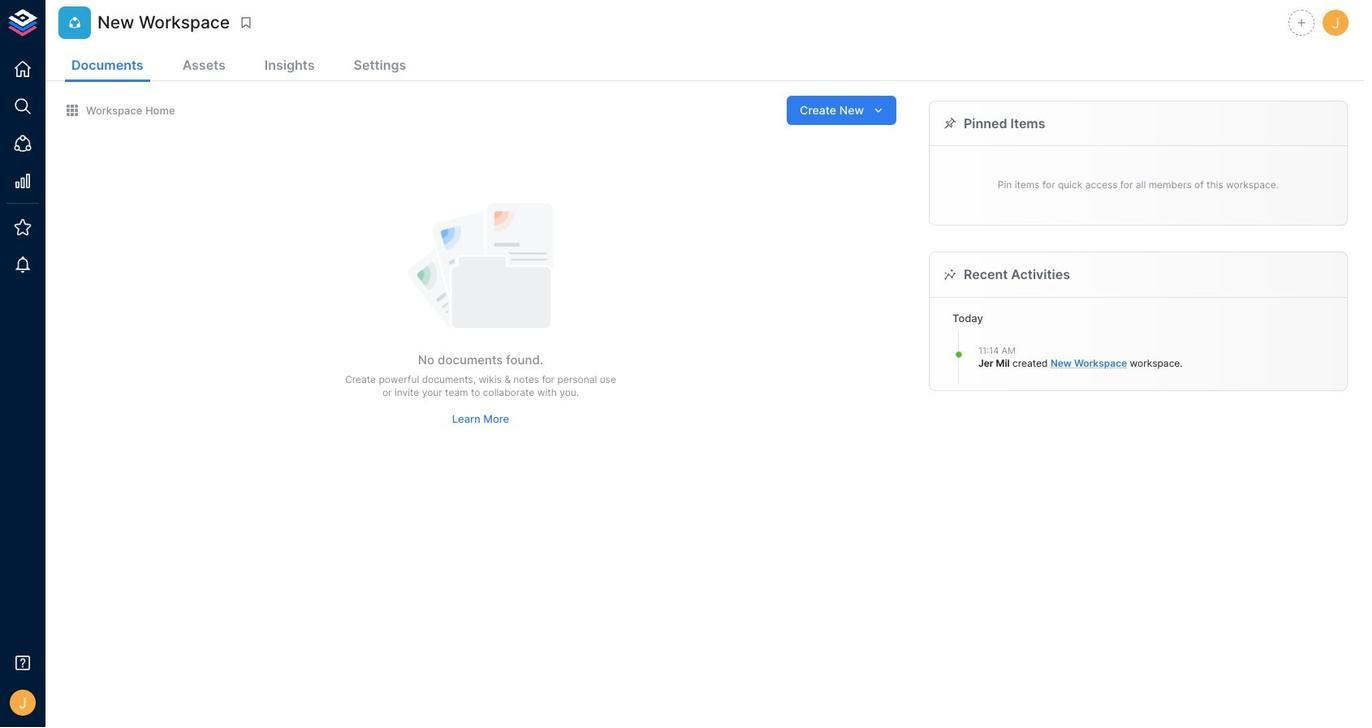 Task type: describe. For each thing, give the bounding box(es) containing it.
bookmark image
[[239, 15, 253, 30]]



